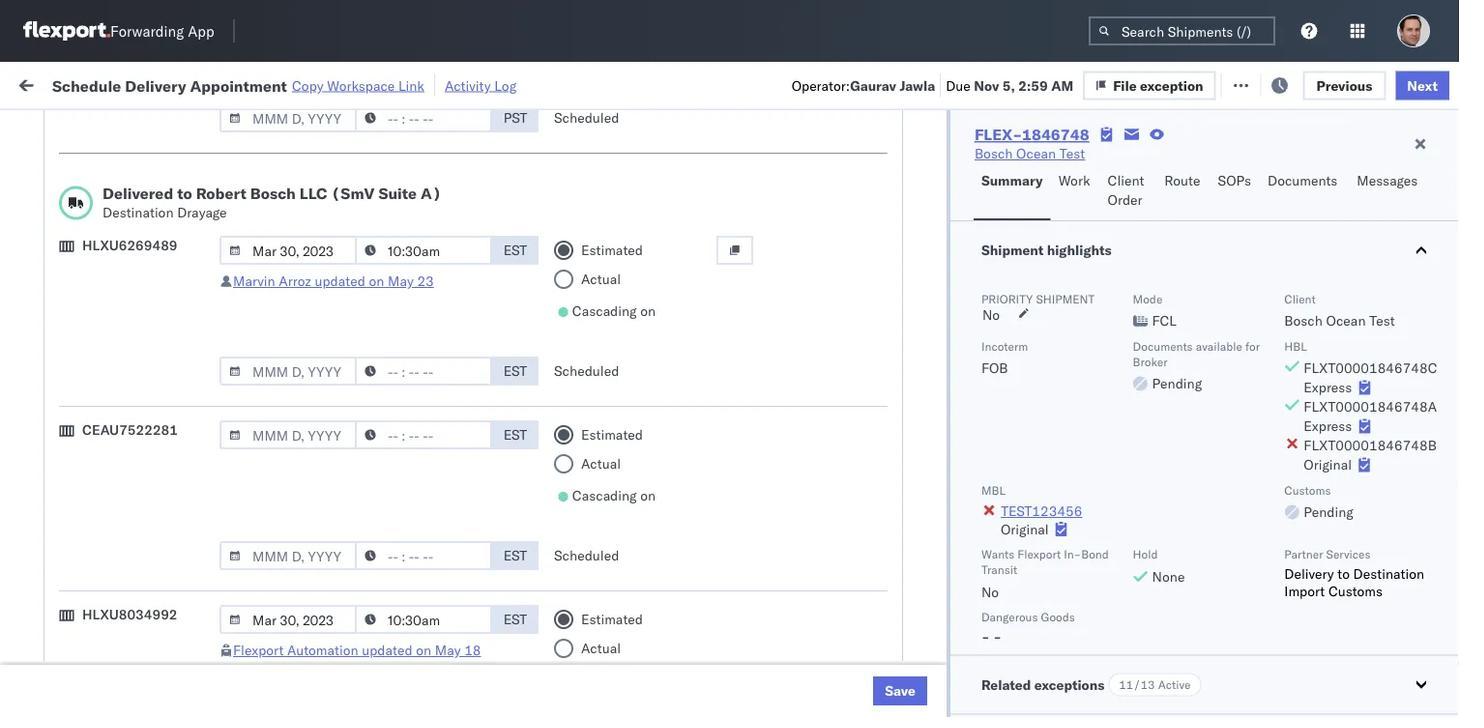 Task type: describe. For each thing, give the bounding box(es) containing it.
8 ocean fcl from the top
[[592, 534, 660, 551]]

next button
[[1396, 71, 1450, 100]]

message (0)
[[281, 75, 360, 92]]

snoozed
[[400, 120, 445, 134]]

2 flex-1889466 from the top
[[1068, 534, 1168, 551]]

2:00
[[311, 364, 341, 381]]

demo
[[772, 577, 808, 594]]

flex- up flex-1893174
[[1068, 534, 1110, 551]]

due
[[946, 77, 971, 94]]

delivery for 2:59 am edt, nov 5, 2022
[[105, 278, 155, 295]]

jan for schedule pickup from los angeles, ca
[[402, 577, 424, 594]]

container numbers
[[1192, 150, 1243, 180]]

schedule delivery appointment link for 2:59 am edt, nov 5, 2022
[[44, 277, 238, 296]]

upload customs clearance documents
[[44, 354, 212, 390]]

10 ocean fcl from the top
[[592, 620, 660, 636]]

flex- down highlights
[[1068, 279, 1110, 296]]

1893174
[[1110, 577, 1168, 594]]

batch
[[1352, 75, 1390, 92]]

pickup for 2nd the schedule pickup from los angeles, ca button from the top of the page
[[105, 226, 147, 243]]

pickup for fifth the schedule pickup from los angeles, ca button from the bottom of the page
[[105, 183, 147, 200]]

confirm pickup from los angeles, ca link
[[44, 480, 275, 519]]

for inside the documents available for broker
[[1246, 339, 1260, 354]]

11/13
[[1120, 678, 1155, 693]]

2 account from the top
[[943, 662, 994, 679]]

1 mmm d, yyyy text field from the top
[[220, 103, 357, 133]]

mbl
[[982, 483, 1006, 498]]

workspace
[[327, 77, 395, 94]]

due nov 5, 2:59 am
[[946, 77, 1074, 94]]

mbl/mawb numbers
[[1317, 158, 1436, 173]]

partner
[[1285, 547, 1324, 562]]

0 horizontal spatial import
[[163, 75, 207, 92]]

flex
[[1037, 158, 1059, 173]]

schedule delivery appointment for 2:59 am est, dec 14, 2022
[[44, 448, 238, 465]]

flex- up summary at the top
[[975, 125, 1023, 144]]

related exceptions
[[982, 677, 1105, 694]]

consignee for flexport demo consignee
[[811, 577, 876, 594]]

in-
[[1064, 547, 1082, 562]]

gvcu5265864
[[1192, 662, 1287, 679]]

no inside wants flexport in-bond transit no
[[982, 584, 999, 601]]

1 resize handle column header from the left
[[277, 150, 300, 718]]

1 vertical spatial customs
[[1285, 483, 1331, 498]]

updated for automation
[[362, 642, 413, 659]]

track
[[513, 75, 544, 92]]

5 ceau7522281, from the top
[[1192, 364, 1291, 381]]

pickup for schedule pickup from rotterdam, netherlands button
[[105, 651, 147, 668]]

nov up 2:00 am est, nov 9, 2022
[[403, 279, 428, 296]]

actual for hlxu6269489
[[581, 271, 621, 288]]

container numbers button
[[1182, 146, 1288, 181]]

2 integration test account - karl lagerfeld from the top
[[843, 662, 1095, 679]]

highlights
[[1047, 242, 1112, 259]]

schedule delivery appointment link for 2:59 am est, dec 14, 2022
[[44, 447, 238, 467]]

forwarding app link
[[23, 21, 214, 41]]

1 schedule pickup from los angeles, ca button from the top
[[44, 182, 275, 223]]

6 ocean fcl from the top
[[592, 449, 660, 466]]

from up "hlxu8034992"
[[150, 566, 179, 583]]

7 ocean fcl from the top
[[592, 492, 660, 509]]

forwarding
[[110, 22, 184, 40]]

hlxu8034992
[[82, 606, 178, 623]]

flex- down bond
[[1068, 577, 1110, 594]]

consignee for bookings test consignee
[[933, 577, 998, 594]]

am for first the schedule pickup from los angeles, ca button from the bottom
[[344, 577, 366, 594]]

work,
[[203, 120, 234, 134]]

23
[[417, 273, 434, 290]]

am for fifth the schedule pickup from los angeles, ca button from the bottom of the page
[[344, 194, 366, 211]]

5, up 9,
[[432, 279, 444, 296]]

1 11:30 pm est, jan 23, 2023 from the top
[[311, 620, 492, 636]]

3 schedule pickup from los angeles, ca button from the top
[[44, 310, 275, 351]]

delivery up ready
[[125, 76, 186, 95]]

updated for arroz
[[315, 273, 366, 290]]

6 resize handle column header from the left
[[1004, 150, 1027, 718]]

5, up 23
[[432, 237, 444, 253]]

0 vertical spatial work
[[210, 75, 244, 92]]

operator: gaurav jawla
[[792, 77, 936, 94]]

1 integration test account - karl lagerfeld from the top
[[843, 620, 1095, 636]]

operator:
[[792, 77, 850, 94]]

9 resize handle column header from the left
[[1425, 150, 1448, 718]]

2:59 am edt, nov 5, 2022 for 2nd the schedule pickup from los angeles, ca button from the top of the page
[[311, 237, 481, 253]]

flexport automation updated on may 18 button
[[233, 642, 481, 659]]

3 estimated from the top
[[581, 611, 643, 628]]

activity log button
[[445, 74, 517, 97]]

2:59 for schedule delivery appointment button for 2:59 am est, dec 14, 2022
[[311, 449, 341, 466]]

flex- down flex id button
[[1068, 194, 1110, 211]]

1 ceau7522281, from the top
[[1192, 193, 1291, 210]]

schedule delivery appointment button for 2:59 am edt, nov 5, 2022
[[44, 277, 238, 298]]

3 hlxu6269489, from the top
[[1295, 279, 1393, 296]]

2:59 for fifth the schedule pickup from los angeles, ca button from the bottom of the page
[[311, 194, 341, 211]]

flexport for flexport automation updated on may 18
[[233, 642, 284, 659]]

1 11:30 from the top
[[311, 620, 349, 636]]

filtered by:
[[19, 118, 89, 135]]

am for 2nd the schedule pickup from los angeles, ca button from the top of the page
[[344, 237, 366, 253]]

est, for upload customs clearance documents link
[[370, 364, 399, 381]]

bookings test consignee
[[843, 577, 998, 594]]

ceau7522281, hlxu6269489, hlxu8034 for 2nd the schedule pickup from los angeles, ca button from the top of the page
[[1192, 236, 1460, 253]]

client order button
[[1100, 163, 1157, 221]]

forwarding app
[[110, 22, 214, 40]]

1 pm from the top
[[353, 620, 374, 636]]

3 hlxu8034 from the top
[[1397, 279, 1460, 296]]

1 scheduled from the top
[[554, 109, 619, 126]]

24,
[[431, 534, 452, 551]]

flex- left 11/13
[[1068, 662, 1110, 679]]

Search Work text field
[[810, 69, 1021, 98]]

schedule pickup from los angeles, ca for first the schedule pickup from los angeles, ca button from the bottom
[[44, 566, 261, 603]]

bookings
[[843, 577, 900, 594]]

2 mmm d, yyyy text field from the top
[[220, 357, 357, 386]]

los for confirm pickup from los angeles, ca button
[[175, 481, 196, 498]]

automation
[[287, 642, 358, 659]]

3 est from the top
[[504, 427, 527, 444]]

1 est from the top
[[504, 242, 527, 259]]

9 ocean fcl from the top
[[592, 577, 660, 594]]

order
[[1108, 192, 1143, 208]]

none
[[1153, 568, 1185, 585]]

3 mmm d, yyyy text field from the top
[[220, 421, 357, 450]]

messages
[[1357, 172, 1418, 189]]

marvin arroz updated on may 23 button
[[233, 273, 434, 290]]

from down workitem button
[[150, 183, 179, 200]]

1 vertical spatial no
[[983, 307, 1000, 324]]

1 karl from the top
[[1009, 620, 1034, 636]]

marvin arroz updated on may 23
[[233, 273, 434, 290]]

schedule for schedule pickup from los angeles, ca "link" related to first the schedule pickup from los angeles, ca button from the bottom
[[44, 566, 102, 583]]

log
[[495, 77, 517, 94]]

my work
[[19, 70, 105, 97]]

schedule for 2:59 am edt, nov 5, 2022 the schedule delivery appointment link
[[44, 278, 102, 295]]

-- : -- -- text field for 1st mmm d, yyyy text box from the bottom of the page
[[355, 542, 492, 571]]

1 vertical spatial original
[[1001, 521, 1049, 538]]

3 actual from the top
[[581, 640, 621, 657]]

2 vertical spatial 2023
[[459, 662, 492, 679]]

est, for confirm delivery link
[[370, 534, 399, 551]]

numbers for container numbers
[[1192, 166, 1240, 180]]

schedule pickup from rotterdam, netherlands
[[44, 651, 251, 688]]

id
[[1062, 158, 1073, 173]]

exceptions
[[1035, 677, 1105, 694]]

wants flexport in-bond transit no
[[982, 547, 1109, 601]]

schedule pickup from los angeles, ca for 2nd the schedule pickup from los angeles, ca button from the top of the page
[[44, 226, 261, 262]]

2:59 am est, dec 14, 2022 for schedule pickup from los angeles, ca
[[311, 407, 489, 424]]

0 horizontal spatial for
[[184, 120, 200, 134]]

hlxu6269489, for fifth the schedule pickup from los angeles, ca button from the bottom of the page
[[1295, 193, 1393, 210]]

flexport. image
[[23, 21, 110, 41]]

18
[[464, 642, 481, 659]]

2 ocean fcl from the top
[[592, 279, 660, 296]]

shipment highlights button
[[951, 222, 1460, 280]]

2:59 for schedule delivery appointment button corresponding to 2:59 am edt, nov 5, 2022
[[311, 279, 341, 296]]

5 est from the top
[[504, 611, 527, 628]]

work inside the "work" button
[[1059, 172, 1091, 189]]

cascading for ceau7522281
[[572, 488, 637, 504]]

2 flex-2130387 from the top
[[1068, 662, 1168, 679]]

batch action
[[1352, 75, 1436, 92]]

wants
[[982, 547, 1015, 562]]

next
[[1408, 77, 1438, 94]]

appointment up ready for work, blocked, in progress
[[190, 76, 287, 95]]

my
[[19, 70, 50, 97]]

express for flxt00001846748a
[[1304, 418, 1353, 435]]

4 hlxu6269489, from the top
[[1295, 321, 1393, 338]]

-- : -- -- text field for est
[[355, 606, 492, 635]]

edt, for 2:59 am edt, nov 5, 2022 the schedule delivery appointment link
[[370, 279, 400, 296]]

-- : -- -- text field for pst
[[355, 103, 492, 133]]

documents button
[[1260, 163, 1350, 221]]

3 abcdefg78456546 from the top
[[1317, 492, 1447, 509]]

3 lhuu7894563, from the top
[[1192, 491, 1292, 508]]

delivery inside partner services delivery to destination import customs
[[1285, 565, 1335, 582]]

copy
[[292, 77, 324, 94]]

mbl/mawb numbers button
[[1308, 154, 1460, 173]]

schedule pickup from los angeles, ca for 2nd the schedule pickup from los angeles, ca button from the bottom
[[44, 396, 261, 432]]

2 karl from the top
[[1009, 662, 1034, 679]]

am for schedule delivery appointment button corresponding to 2:59 am edt, nov 5, 2022
[[344, 279, 366, 296]]

Search Shipments (/) text field
[[1089, 16, 1276, 45]]

4 ceau7522281, from the top
[[1192, 321, 1291, 338]]

marvin
[[233, 273, 275, 290]]

3 resize handle column header from the left
[[559, 150, 582, 718]]

1 lagerfeld from the top
[[1038, 620, 1095, 636]]

3 lhuu7894563, uetu5238478 from the top
[[1192, 491, 1389, 508]]

2 est from the top
[[504, 363, 527, 380]]

flex id button
[[1027, 154, 1163, 173]]

3 uetu5238478 from the top
[[1295, 491, 1389, 508]]

1 23, from the top
[[434, 620, 455, 636]]

0 vertical spatial original
[[1304, 457, 1352, 473]]

2 11:30 pm est, jan 23, 2023 from the top
[[311, 662, 492, 679]]

confirm delivery button
[[44, 532, 147, 554]]

workitem
[[21, 158, 72, 173]]

schedule pickup from los angeles, ca link for 2nd the schedule pickup from los angeles, ca button from the top of the page
[[44, 225, 275, 264]]

appointment for 11:30 pm est, jan 23, 2023
[[158, 619, 238, 636]]

save
[[885, 683, 916, 700]]

abcdefg78456546 for confirm delivery
[[1317, 534, 1447, 551]]

to inside delivered to robert bosch llc (smv suite a) destination drayage
[[177, 184, 192, 203]]

schedule for the schedule delivery appointment link corresponding to 2:59 am est, dec 14, 2022
[[44, 448, 102, 465]]

confirm pickup from los angeles, ca button
[[44, 480, 275, 521]]

pickup for first the schedule pickup from los angeles, ca button from the bottom
[[105, 566, 147, 583]]

at
[[405, 75, 417, 92]]

client for bosch
[[1285, 292, 1316, 306]]

progress
[[302, 120, 350, 134]]

2 11:30 from the top
[[311, 662, 349, 679]]

2 1889466 from the top
[[1110, 534, 1168, 551]]

14, for schedule delivery appointment
[[431, 449, 452, 466]]

blocked,
[[237, 120, 285, 134]]

appointment for 2:59 am est, dec 14, 2022
[[158, 448, 238, 465]]

flex-1893174
[[1068, 577, 1168, 594]]

by:
[[70, 118, 89, 135]]

hlxu8034 for 2nd the schedule pickup from los angeles, ca button from the top of the page
[[1397, 236, 1460, 253]]

2 23, from the top
[[434, 662, 455, 679]]

1 2130387 from the top
[[1110, 620, 1168, 636]]

5 ocean fcl from the top
[[592, 407, 660, 424]]

est, for the schedule delivery appointment link corresponding to 2:59 am est, dec 14, 2022
[[370, 449, 399, 466]]

2 integration from the top
[[843, 662, 910, 679]]

flxt00001846748a
[[1304, 399, 1438, 415]]

mmm d, yyyy text field for automation
[[220, 606, 357, 635]]

actual for ceau7522281
[[581, 456, 621, 473]]

1 flex-1889466 from the top
[[1068, 492, 1168, 509]]

los for fifth the schedule pickup from los angeles, ca button from the bottom of the page
[[182, 183, 204, 200]]

1 ocean fcl from the top
[[592, 237, 660, 253]]

filtered
[[19, 118, 66, 135]]

arroz
[[279, 273, 311, 290]]

5, right suite
[[432, 194, 444, 211]]

schedule for schedule pickup from los angeles, ca "link" associated with 2nd the schedule pickup from los angeles, ca button from the bottom
[[44, 396, 102, 413]]

flex- up bond
[[1068, 492, 1110, 509]]

5, right due
[[1003, 77, 1015, 94]]

mode
[[1133, 292, 1163, 306]]

3 ceau7522281, hlxu6269489, hlxu8034 from the top
[[1192, 279, 1460, 296]]

2 resize handle column header from the left
[[491, 150, 515, 718]]

ca for third the schedule pickup from los angeles, ca button from the top of the page
[[44, 330, 63, 347]]

1 integration from the top
[[843, 620, 910, 636]]

uetu5238478 for confirm delivery
[[1295, 534, 1389, 551]]

delivered to robert bosch llc (smv suite a) destination drayage
[[103, 184, 442, 221]]

1 account from the top
[[943, 620, 994, 636]]

confirm for confirm pickup from los angeles, ca
[[44, 481, 94, 498]]

2 schedule pickup from los angeles, ca button from the top
[[44, 225, 275, 266]]

(0)
[[335, 75, 360, 92]]

2 pm from the top
[[353, 662, 374, 679]]



Task type: locate. For each thing, give the bounding box(es) containing it.
5 hlxu8034 from the top
[[1397, 364, 1460, 381]]

from down drayage
[[150, 226, 179, 243]]

scheduled for ceau7522281
[[554, 547, 619, 564]]

estimated for ceau7522281
[[581, 427, 643, 444]]

2 dec from the top
[[402, 449, 428, 466]]

dec up "9:00 am est, dec 24, 2022"
[[402, 449, 428, 466]]

schedule inside schedule pickup from rotterdam, netherlands
[[44, 651, 102, 668]]

from up 'clearance'
[[150, 311, 179, 328]]

0 vertical spatial schedule delivery appointment link
[[44, 277, 238, 296]]

14, down 9,
[[431, 407, 452, 424]]

0 vertical spatial flexport
[[1018, 547, 1061, 562]]

hlxu6269489
[[82, 237, 178, 254]]

2 hlxu8034 from the top
[[1397, 236, 1460, 253]]

in
[[288, 120, 299, 134]]

1 vertical spatial estimated
[[581, 427, 643, 444]]

2:59 for 2nd the schedule pickup from los angeles, ca button from the bottom
[[311, 407, 341, 424]]

pm up flexport automation updated on may 18 button
[[353, 620, 374, 636]]

pickup down "delivered"
[[105, 226, 147, 243]]

confirm for confirm delivery
[[44, 533, 94, 550]]

no right :
[[453, 120, 469, 134]]

flexport demo consignee
[[718, 577, 876, 594]]

23,
[[434, 620, 455, 636], [434, 662, 455, 679]]

integration test account - karl lagerfeld
[[843, 620, 1095, 636], [843, 662, 1095, 679]]

los inside confirm pickup from los angeles, ca
[[175, 481, 196, 498]]

flexport
[[1018, 547, 1061, 562], [718, 577, 768, 594], [233, 642, 284, 659]]

appointment up rotterdam,
[[158, 619, 238, 636]]

schedule pickup from los angeles, ca down "delivered"
[[44, 226, 261, 262]]

hlxu6269489, up flxt00001846748c
[[1295, 321, 1393, 338]]

pending up services
[[1304, 504, 1354, 521]]

11:30
[[311, 620, 349, 636], [311, 662, 349, 679]]

2 vertical spatial schedule delivery appointment link
[[44, 618, 238, 637]]

0 vertical spatial schedule delivery appointment
[[44, 278, 238, 295]]

hlxu6269489, down 'documents' button
[[1295, 236, 1393, 253]]

pickup for third the schedule pickup from los angeles, ca button from the top of the page
[[105, 311, 147, 328]]

14, for schedule pickup from los angeles, ca
[[431, 407, 452, 424]]

ca for fifth the schedule pickup from los angeles, ca button from the bottom of the page
[[44, 203, 63, 220]]

schedule pickup from los angeles, ca link for first the schedule pickup from los angeles, ca button from the bottom
[[44, 565, 275, 604]]

2:59 am est, dec 14, 2022 for schedule delivery appointment
[[311, 449, 489, 466]]

lhuu7894563, uetu5238478 up the msdu7304509
[[1192, 534, 1389, 551]]

1 vertical spatial 2:59 am edt, nov 5, 2022
[[311, 237, 481, 253]]

import inside partner services delivery to destination import customs
[[1285, 583, 1325, 600]]

9:00
[[311, 534, 341, 551]]

may left 23
[[388, 273, 414, 290]]

1 vertical spatial cascading on
[[572, 488, 656, 504]]

angeles, inside confirm pickup from los angeles, ca
[[200, 481, 253, 498]]

3 2:59 am edt, nov 5, 2022 from the top
[[311, 279, 481, 296]]

ceau7522281, hlxu6269489, hlxu8034
[[1192, 193, 1460, 210], [1192, 236, 1460, 253], [1192, 279, 1460, 296], [1192, 321, 1460, 338], [1192, 364, 1460, 381]]

pending for customs
[[1304, 504, 1354, 521]]

angeles, for schedule pickup from los angeles, ca "link" associated with 2nd the schedule pickup from los angeles, ca button from the bottom
[[208, 396, 261, 413]]

2023 up 18
[[459, 620, 492, 636]]

2:59 am est, dec 14, 2022 up "9:00 am est, dec 24, 2022"
[[311, 449, 489, 466]]

pst
[[504, 109, 527, 126]]

1 2:59 am est, dec 14, 2022 from the top
[[311, 407, 489, 424]]

1 ca from the top
[[44, 203, 63, 220]]

schedule for schedule pickup from rotterdam, netherlands link
[[44, 651, 102, 668]]

consignee right the 'demo'
[[811, 577, 876, 594]]

schedule pickup from los angeles, ca button up 'clearance'
[[44, 310, 275, 351]]

0 vertical spatial integration
[[843, 620, 910, 636]]

delivery down hlxu6269489
[[105, 278, 155, 295]]

0 vertical spatial may
[[388, 273, 414, 290]]

1 vertical spatial schedule delivery appointment link
[[44, 447, 238, 467]]

customs inside partner services delivery to destination import customs
[[1329, 583, 1383, 600]]

pickup up "hlxu8034992"
[[105, 566, 147, 583]]

no down priority
[[983, 307, 1000, 324]]

flex- left broker
[[1068, 364, 1110, 381]]

3 schedule delivery appointment button from the top
[[44, 618, 238, 639]]

2 vertical spatial customs
[[1329, 583, 1383, 600]]

3 ca from the top
[[44, 330, 63, 347]]

previous
[[1317, 77, 1373, 94]]

bosch inside delivered to robert bosch llc (smv suite a) destination drayage
[[250, 184, 296, 203]]

2 vertical spatial actual
[[581, 640, 621, 657]]

flex-1889466 button
[[1037, 487, 1172, 514], [1037, 487, 1172, 514], [1037, 530, 1172, 557], [1037, 530, 1172, 557]]

-- : -- -- text field
[[355, 236, 492, 265], [355, 357, 492, 386], [355, 421, 492, 450], [355, 542, 492, 571]]

save button
[[874, 677, 928, 706]]

5,
[[1003, 77, 1015, 94], [432, 194, 444, 211], [432, 237, 444, 253], [432, 279, 444, 296]]

0 vertical spatial lagerfeld
[[1038, 620, 1095, 636]]

batch action button
[[1322, 69, 1449, 98]]

5 resize handle column header from the left
[[811, 150, 834, 718]]

1 horizontal spatial import
[[1285, 583, 1325, 600]]

lhuu7894563, for confirm delivery
[[1192, 534, 1292, 551]]

lhuu7894563, uetu5238478 down hbl
[[1192, 406, 1389, 423]]

scheduled for hlxu6269489
[[554, 363, 619, 380]]

5 schedule pickup from los angeles, ca button from the top
[[44, 565, 275, 606]]

flxt00001846748b
[[1304, 437, 1437, 454]]

1 vertical spatial client
[[1285, 292, 1316, 306]]

nov for fifth the schedule pickup from los angeles, ca button from the bottom of the page
[[403, 194, 428, 211]]

mmm d, yyyy text field for arroz
[[220, 236, 357, 265]]

1 schedule delivery appointment button from the top
[[44, 277, 238, 298]]

angeles, for schedule pickup from los angeles, ca "link" corresponding to 2nd the schedule pickup from los angeles, ca button from the top of the page
[[208, 226, 261, 243]]

work up work,
[[210, 75, 244, 92]]

schedule for schedule pickup from los angeles, ca "link" corresponding to 2nd the schedule pickup from los angeles, ca button from the top of the page
[[44, 226, 102, 243]]

customs inside the upload customs clearance documents
[[92, 354, 146, 370]]

5 schedule pickup from los angeles, ca from the top
[[44, 566, 261, 603]]

schedule delivery appointment link for 11:30 pm est, jan 23, 2023
[[44, 618, 238, 637]]

-- : -- -- text field down 23
[[355, 357, 492, 386]]

ca left hlxu6269489
[[44, 245, 63, 262]]

2023 down 18
[[459, 662, 492, 679]]

1 vertical spatial flexport
[[718, 577, 768, 594]]

ca for 2nd the schedule pickup from los angeles, ca button from the top of the page
[[44, 245, 63, 262]]

0 vertical spatial estimated
[[581, 242, 643, 259]]

1 vertical spatial flex-1889466
[[1068, 534, 1168, 551]]

1 flex-2130387 from the top
[[1068, 620, 1168, 636]]

2 ca from the top
[[44, 245, 63, 262]]

4 hlxu8034 from the top
[[1397, 321, 1460, 338]]

1 vertical spatial jan
[[409, 620, 431, 636]]

schedule pickup from rotterdam, netherlands link
[[44, 651, 275, 689]]

delivery
[[125, 76, 186, 95], [105, 278, 155, 295], [105, 448, 155, 465], [97, 533, 147, 550], [1285, 565, 1335, 582], [105, 619, 155, 636]]

2 uetu5238478 from the top
[[1295, 449, 1389, 466]]

edt, left 23
[[370, 279, 400, 296]]

abcdefg78456546 up "maeu9736123"
[[1317, 534, 1447, 551]]

ceau7522281, hlxu6269489, hlxu8034 for upload customs clearance documents button
[[1192, 364, 1460, 381]]

test inside client bosch ocean test incoterm fob
[[1370, 312, 1395, 329]]

1 vertical spatial confirm
[[44, 533, 94, 550]]

lhuu7894563, for schedule delivery appointment
[[1192, 449, 1292, 466]]

0 vertical spatial integration test account - karl lagerfeld
[[843, 620, 1095, 636]]

0 vertical spatial flex-1889466
[[1068, 492, 1168, 509]]

schedule pickup from los angeles, ca link down drayage
[[44, 225, 275, 264]]

0 vertical spatial customs
[[92, 354, 146, 370]]

dec for from
[[402, 407, 428, 424]]

2 estimated from the top
[[581, 427, 643, 444]]

schedule delivery appointment link up schedule pickup from rotterdam, netherlands
[[44, 618, 238, 637]]

2 ceau7522281, from the top
[[1192, 236, 1291, 253]]

active
[[1158, 678, 1191, 693]]

estimated for hlxu6269489
[[581, 242, 643, 259]]

1 dec from the top
[[402, 407, 428, 424]]

0 horizontal spatial client
[[1108, 172, 1145, 189]]

client for order
[[1108, 172, 1145, 189]]

delivered
[[103, 184, 173, 203]]

suite
[[379, 184, 417, 203]]

destination down services
[[1354, 565, 1425, 582]]

llc
[[300, 184, 327, 203]]

-- : -- -- text field for second mmm d, yyyy text box from the bottom of the page
[[355, 421, 492, 450]]

dec down 2:00 am est, nov 9, 2022
[[402, 407, 428, 424]]

action
[[1393, 75, 1436, 92]]

2 2130387 from the top
[[1110, 662, 1168, 679]]

partner services delivery to destination import customs
[[1285, 547, 1425, 600]]

2130387
[[1110, 620, 1168, 636], [1110, 662, 1168, 679]]

1 hlxu6269489, from the top
[[1295, 193, 1393, 210]]

11 ocean fcl from the top
[[592, 662, 660, 679]]

ca up upload
[[44, 330, 63, 347]]

documents for documents
[[1268, 172, 1338, 189]]

ca inside confirm pickup from los angeles, ca
[[44, 501, 63, 517]]

appointment
[[190, 76, 287, 95], [158, 278, 238, 295], [158, 448, 238, 465], [158, 619, 238, 636]]

0 horizontal spatial original
[[1001, 521, 1049, 538]]

nov left 9,
[[402, 364, 427, 381]]

1 vertical spatial scheduled
[[554, 363, 619, 380]]

consignee down gaurav
[[843, 158, 899, 173]]

1 schedule delivery appointment from the top
[[44, 278, 238, 295]]

nov right (smv
[[403, 194, 428, 211]]

2:59 for first the schedule pickup from los angeles, ca button from the bottom
[[311, 577, 341, 594]]

2 schedule delivery appointment button from the top
[[44, 447, 238, 469]]

2 -- : -- -- text field from the top
[[355, 606, 492, 635]]

1 confirm from the top
[[44, 481, 94, 498]]

numbers for mbl/mawb numbers
[[1388, 158, 1436, 173]]

cascading for hlxu6269489
[[572, 303, 637, 320]]

schedule pickup from los angeles, ca link down workitem button
[[44, 182, 275, 221]]

link
[[398, 77, 425, 94]]

consignee inside button
[[843, 158, 899, 173]]

7 resize handle column header from the left
[[1159, 150, 1182, 718]]

3 edt, from the top
[[370, 279, 400, 296]]

schedule pickup from los angeles, ca down upload customs clearance documents button
[[44, 396, 261, 432]]

1889466 up the hold
[[1110, 492, 1168, 509]]

1 vertical spatial 14,
[[431, 449, 452, 466]]

schedule pickup from los angeles, ca link down upload customs clearance documents button
[[44, 395, 275, 434]]

bosch inside client bosch ocean test incoterm fob
[[1285, 312, 1323, 329]]

2 vertical spatial jan
[[409, 662, 431, 679]]

bosch ocean test
[[975, 145, 1086, 162], [843, 194, 954, 211], [718, 237, 828, 253], [843, 237, 954, 253], [843, 279, 954, 296], [843, 322, 954, 339], [843, 364, 954, 381], [718, 407, 828, 424], [843, 407, 954, 424], [843, 449, 954, 466], [843, 492, 954, 509], [843, 534, 954, 551]]

schedule pickup from los angeles, ca link up 'clearance'
[[44, 310, 275, 349]]

1889466
[[1110, 492, 1168, 509], [1110, 534, 1168, 551]]

4 schedule pickup from los angeles, ca button from the top
[[44, 395, 275, 436]]

flexport left 'in-'
[[1018, 547, 1061, 562]]

previous button
[[1303, 71, 1386, 100]]

delivery down confirm pickup from los angeles, ca
[[97, 533, 147, 550]]

ocean
[[1017, 145, 1056, 162], [885, 194, 925, 211], [592, 237, 632, 253], [760, 237, 799, 253], [885, 237, 925, 253], [592, 279, 632, 296], [885, 279, 925, 296], [1327, 312, 1366, 329], [592, 322, 632, 339], [885, 322, 925, 339], [592, 364, 632, 381], [885, 364, 925, 381], [592, 407, 632, 424], [760, 407, 799, 424], [885, 407, 925, 424], [592, 449, 632, 466], [885, 449, 925, 466], [592, 492, 632, 509], [885, 492, 925, 509], [592, 534, 632, 551], [885, 534, 925, 551], [592, 577, 632, 594], [592, 620, 632, 636], [592, 662, 632, 679]]

0 horizontal spatial destination
[[103, 204, 174, 221]]

angeles, for schedule pickup from los angeles, ca "link" related to third the schedule pickup from los angeles, ca button from the top of the page
[[208, 311, 261, 328]]

am for upload customs clearance documents button
[[344, 364, 366, 381]]

schedule delivery appointment down hlxu6269489
[[44, 278, 238, 295]]

0 vertical spatial pending
[[1153, 375, 1202, 392]]

delivery inside button
[[97, 533, 147, 550]]

0 vertical spatial flex-2130387
[[1068, 620, 1168, 636]]

1 1889466 from the top
[[1110, 492, 1168, 509]]

pickup up the upload customs clearance documents
[[105, 311, 147, 328]]

from down upload customs clearance documents button
[[150, 396, 179, 413]]

1 vertical spatial destination
[[1354, 565, 1425, 582]]

jawla
[[900, 77, 936, 94]]

upload customs clearance documents button
[[44, 353, 275, 393]]

1 -- : -- -- text field from the top
[[355, 236, 492, 265]]

to inside partner services delivery to destination import customs
[[1338, 565, 1350, 582]]

schedule delivery appointment for 11:30 pm est, jan 23, 2023
[[44, 619, 238, 636]]

lhuu7894563,
[[1192, 406, 1292, 423], [1192, 449, 1292, 466], [1192, 491, 1292, 508], [1192, 534, 1292, 551]]

integration test account - karl lagerfeld down dangerous
[[843, 662, 1095, 679]]

pickup for 2nd the schedule pickup from los angeles, ca button from the bottom
[[105, 396, 147, 413]]

hlxu8034 for upload customs clearance documents button
[[1397, 364, 1460, 381]]

0 vertical spatial schedule delivery appointment button
[[44, 277, 238, 298]]

available
[[1196, 339, 1243, 354]]

consignee button
[[834, 154, 1008, 173]]

4 mmm d, yyyy text field from the top
[[220, 542, 357, 571]]

schedule delivery appointment for 2:59 am edt, nov 5, 2022
[[44, 278, 238, 295]]

bosch ocean test link
[[975, 144, 1086, 163]]

destination inside delivered to robert bosch llc (smv suite a) destination drayage
[[103, 204, 174, 221]]

2 2:59 am edt, nov 5, 2022 from the top
[[311, 237, 481, 253]]

abcdefg78456546 up flxt00001846748b
[[1317, 407, 1447, 424]]

2 vertical spatial estimated
[[581, 611, 643, 628]]

0 vertical spatial actual
[[581, 271, 621, 288]]

2 vertical spatial schedule delivery appointment button
[[44, 618, 238, 639]]

hlxu8034 for fifth the schedule pickup from los angeles, ca button from the bottom of the page
[[1397, 193, 1460, 210]]

MMM D, YYYY text field
[[220, 103, 357, 133], [220, 357, 357, 386], [220, 421, 357, 450], [220, 542, 357, 571]]

ca down upload
[[44, 415, 63, 432]]

1 vertical spatial account
[[943, 662, 994, 679]]

1 horizontal spatial client
[[1285, 292, 1316, 306]]

3 schedule pickup from los angeles, ca from the top
[[44, 311, 261, 347]]

2:59
[[1019, 77, 1048, 94], [311, 194, 341, 211], [311, 237, 341, 253], [311, 279, 341, 296], [311, 407, 341, 424], [311, 449, 341, 466], [311, 577, 341, 594]]

1 vertical spatial pending
[[1304, 504, 1354, 521]]

flex- down flex-1893174
[[1068, 620, 1110, 636]]

consignee
[[843, 158, 899, 173], [811, 577, 876, 594], [933, 577, 998, 594]]

1 schedule pickup from los angeles, ca from the top
[[44, 183, 261, 220]]

1 edt, from the top
[[370, 194, 400, 211]]

pickup up confirm delivery at the bottom
[[97, 481, 139, 498]]

1 vertical spatial may
[[435, 642, 461, 659]]

ocean inside client bosch ocean test incoterm fob
[[1327, 312, 1366, 329]]

1 vertical spatial 11:30 pm est, jan 23, 2023
[[311, 662, 492, 679]]

uetu5238478 down flxt00001846748a
[[1295, 449, 1389, 466]]

2:59 am edt, nov 5, 2022 up 2:00 am est, nov 9, 2022
[[311, 279, 481, 296]]

5 ceau7522281, hlxu6269489, hlxu8034 from the top
[[1192, 364, 1460, 381]]

0 vertical spatial updated
[[315, 273, 366, 290]]

2:59 for 2nd the schedule pickup from los angeles, ca button from the top of the page
[[311, 237, 341, 253]]

destination
[[103, 204, 174, 221], [1354, 565, 1425, 582]]

documents for documents available for broker
[[1133, 339, 1193, 354]]

am for schedule delivery appointment button for 2:59 am est, dec 14, 2022
[[344, 449, 366, 466]]

confirm
[[44, 481, 94, 498], [44, 533, 94, 550]]

numbers inside container numbers
[[1192, 166, 1240, 180]]

2 cascading from the top
[[572, 488, 637, 504]]

karl down dangerous goods - -
[[1009, 662, 1034, 679]]

delivery down partner
[[1285, 565, 1335, 582]]

flexport left the 'demo'
[[718, 577, 768, 594]]

cascading on for ceau7522281
[[572, 488, 656, 504]]

client inside client bosch ocean test incoterm fob
[[1285, 292, 1316, 306]]

test123456 button
[[1001, 503, 1083, 520]]

documents
[[1268, 172, 1338, 189], [1133, 339, 1193, 354], [44, 373, 114, 390]]

2 edt, from the top
[[370, 237, 400, 253]]

hold
[[1133, 547, 1158, 562]]

dec left '24,'
[[402, 534, 428, 551]]

app
[[188, 22, 214, 40]]

0 vertical spatial for
[[184, 120, 200, 134]]

schedule pickup from los angeles, ca link for third the schedule pickup from los angeles, ca button from the top of the page
[[44, 310, 275, 349]]

0 vertical spatial 2130387
[[1110, 620, 1168, 636]]

0 horizontal spatial numbers
[[1192, 166, 1240, 180]]

0 vertical spatial import
[[163, 75, 207, 92]]

0 vertical spatial dec
[[402, 407, 428, 424]]

1 vertical spatial 11:30
[[311, 662, 349, 679]]

schedule delivery appointment up schedule pickup from rotterdam, netherlands
[[44, 619, 238, 636]]

2 lagerfeld from the top
[[1038, 662, 1095, 679]]

1 vertical spatial dec
[[402, 449, 428, 466]]

1 hlxu8034 from the top
[[1397, 193, 1460, 210]]

express for flxt00001846748c
[[1304, 379, 1353, 396]]

schedule pickup from los angeles, ca for third the schedule pickup from los angeles, ca button from the top of the page
[[44, 311, 261, 347]]

0 horizontal spatial documents
[[44, 373, 114, 390]]

mmm d, yyyy text field up arroz
[[220, 236, 357, 265]]

schedule delivery appointment button for 2:59 am est, dec 14, 2022
[[44, 447, 238, 469]]

flexport for flexport demo consignee
[[718, 577, 768, 594]]

am
[[1052, 77, 1074, 94], [344, 194, 366, 211], [344, 237, 366, 253], [344, 279, 366, 296], [344, 364, 366, 381], [344, 407, 366, 424], [344, 449, 366, 466], [344, 534, 366, 551], [344, 577, 366, 594]]

1 actual from the top
[[581, 271, 621, 288]]

flex- down the "work" button
[[1068, 237, 1110, 253]]

flex- down shipment
[[1068, 322, 1110, 339]]

11:30 pm est, jan 23, 2023 down flexport automation updated on may 18
[[311, 662, 492, 679]]

schedule pickup from los angeles, ca button up "hlxu8034992"
[[44, 565, 275, 606]]

documents inside the documents available for broker
[[1133, 339, 1193, 354]]

schedule delivery appointment button down hlxu6269489
[[44, 277, 238, 298]]

flexport automation updated on may 18
[[233, 642, 481, 659]]

1 cascading on from the top
[[572, 303, 656, 320]]

nov
[[974, 77, 1000, 94], [403, 194, 428, 211], [403, 237, 428, 253], [403, 279, 428, 296], [402, 364, 427, 381]]

1 express from the top
[[1304, 379, 1353, 396]]

0 vertical spatial 23,
[[434, 620, 455, 636]]

1 vertical spatial pm
[[353, 662, 374, 679]]

msdu7304509
[[1192, 577, 1290, 593]]

pickup down "hlxu8034992"
[[105, 651, 147, 668]]

1 vertical spatial work
[[1059, 172, 1091, 189]]

4 uetu5238478 from the top
[[1295, 534, 1389, 551]]

0 vertical spatial pm
[[353, 620, 374, 636]]

-- : -- -- text field
[[355, 103, 492, 133], [355, 606, 492, 635]]

2 vertical spatial scheduled
[[554, 547, 619, 564]]

0 vertical spatial to
[[177, 184, 192, 203]]

angeles, for schedule pickup from los angeles, ca "link" corresponding to fifth the schedule pickup from los angeles, ca button from the bottom of the page
[[208, 183, 261, 200]]

4 resize handle column header from the left
[[685, 150, 708, 718]]

1 vertical spatial to
[[1338, 565, 1350, 582]]

appointment up confirm pickup from los angeles, ca "link"
[[158, 448, 238, 465]]

-- : -- -- text field up 13,
[[355, 542, 492, 571]]

1 vertical spatial import
[[1285, 583, 1325, 600]]

pending for documents available for broker
[[1153, 375, 1202, 392]]

pending down broker
[[1153, 375, 1202, 392]]

2 lhuu7894563, uetu5238478 from the top
[[1192, 449, 1389, 466]]

5 hlxu6269489, from the top
[[1295, 364, 1393, 381]]

route
[[1165, 172, 1201, 189]]

1 vertical spatial documents
[[1133, 339, 1193, 354]]

1 vertical spatial actual
[[581, 456, 621, 473]]

4 est from the top
[[504, 547, 527, 564]]

pending
[[1153, 375, 1202, 392], [1304, 504, 1354, 521]]

0 vertical spatial 11:30
[[311, 620, 349, 636]]

11:30 pm est, jan 23, 2023 down 2:59 am est, jan 13, 2023
[[311, 620, 492, 636]]

karl left goods
[[1009, 620, 1034, 636]]

dec for appointment
[[402, 449, 428, 466]]

flex-1846748 button
[[1037, 189, 1172, 216], [1037, 189, 1172, 216], [1037, 232, 1172, 259], [1037, 232, 1172, 259], [1037, 274, 1172, 301], [1037, 274, 1172, 301], [1037, 317, 1172, 344], [1037, 317, 1172, 344], [1037, 359, 1172, 386], [1037, 359, 1172, 386]]

hlxu6269489, down mbl/mawb
[[1295, 193, 1393, 210]]

abcdefg78456546 for schedule pickup from los angeles, ca
[[1317, 407, 1447, 424]]

5 schedule pickup from los angeles, ca link from the top
[[44, 565, 275, 604]]

(smv
[[331, 184, 375, 203]]

2 horizontal spatial documents
[[1268, 172, 1338, 189]]

appointment for 2:59 am edt, nov 5, 2022
[[158, 278, 238, 295]]

schedule pickup from los angeles, ca
[[44, 183, 261, 220], [44, 226, 261, 262], [44, 311, 261, 347], [44, 396, 261, 432], [44, 566, 261, 603]]

MMM D, YYYY text field
[[220, 236, 357, 265], [220, 606, 357, 635]]

lhuu7894563, for schedule pickup from los angeles, ca
[[1192, 406, 1292, 423]]

0 horizontal spatial pending
[[1153, 375, 1202, 392]]

1 estimated from the top
[[581, 242, 643, 259]]

flex-2130387 button
[[1037, 615, 1172, 642], [1037, 615, 1172, 642], [1037, 657, 1172, 684], [1037, 657, 1172, 684]]

numbers inside button
[[1388, 158, 1436, 173]]

0 horizontal spatial flexport
[[233, 642, 284, 659]]

1 vertical spatial edt,
[[370, 237, 400, 253]]

test123456
[[1317, 279, 1399, 296], [1317, 322, 1399, 339], [1317, 364, 1399, 381], [1001, 503, 1083, 520]]

client bosch ocean test incoterm fob
[[982, 292, 1395, 377]]

8 resize handle column header from the left
[[1285, 150, 1308, 718]]

2 mmm d, yyyy text field from the top
[[220, 606, 357, 635]]

1 horizontal spatial for
[[1246, 339, 1260, 354]]

edt, for schedule pickup from los angeles, ca "link" corresponding to 2nd the schedule pickup from los angeles, ca button from the top of the page
[[370, 237, 400, 253]]

1 vertical spatial schedule delivery appointment
[[44, 448, 238, 465]]

1 vertical spatial lagerfeld
[[1038, 662, 1095, 679]]

1 vertical spatial 23,
[[434, 662, 455, 679]]

2 abcdefg78456546 from the top
[[1317, 449, 1447, 466]]

hbl
[[1285, 339, 1307, 354]]

updated right "automation"
[[362, 642, 413, 659]]

pickup inside schedule pickup from rotterdam, netherlands
[[105, 651, 147, 668]]

180
[[465, 75, 491, 92]]

client up hbl
[[1285, 292, 1316, 306]]

confirm inside confirm pickup from los angeles, ca
[[44, 481, 94, 498]]

schedule pickup from los angeles, ca link for fifth the schedule pickup from los angeles, ca button from the bottom of the page
[[44, 182, 275, 221]]

lhuu7894563, uetu5238478 for confirm delivery
[[1192, 534, 1389, 551]]

schedule delivery appointment copy workspace link
[[52, 76, 425, 95]]

los down ceau7522281
[[175, 481, 196, 498]]

2 vertical spatial no
[[982, 584, 999, 601]]

1 cascading from the top
[[572, 303, 637, 320]]

0 vertical spatial no
[[453, 120, 469, 134]]

est, for schedule pickup from los angeles, ca "link" related to first the schedule pickup from los angeles, ca button from the bottom
[[370, 577, 399, 594]]

0 vertical spatial cascading
[[572, 303, 637, 320]]

client inside client order button
[[1108, 172, 1145, 189]]

schedule pickup from los angeles, ca up "hlxu8034992"
[[44, 566, 261, 603]]

1 vertical spatial express
[[1304, 418, 1353, 435]]

1 vertical spatial 2:59 am est, dec 14, 2022
[[311, 449, 489, 466]]

jan left 13,
[[402, 577, 424, 594]]

1 horizontal spatial numbers
[[1388, 158, 1436, 173]]

may for 23
[[388, 273, 414, 290]]

risk
[[421, 75, 443, 92]]

angeles, for schedule pickup from los angeles, ca "link" related to first the schedule pickup from los angeles, ca button from the bottom
[[208, 566, 261, 583]]

4 ceau7522281, hlxu6269489, hlxu8034 from the top
[[1192, 321, 1460, 338]]

customs
[[92, 354, 146, 370], [1285, 483, 1331, 498], [1329, 583, 1383, 600]]

schedule delivery appointment link down ceau7522281
[[44, 447, 238, 467]]

nov right due
[[974, 77, 1000, 94]]

destination inside partner services delivery to destination import customs
[[1354, 565, 1425, 582]]

schedule pickup from rotterdam, netherlands button
[[44, 651, 275, 691]]

2023 for schedule pickup from los angeles, ca
[[451, 577, 485, 594]]

lhuu7894563, uetu5238478 for schedule delivery appointment
[[1192, 449, 1389, 466]]

schedule for the schedule delivery appointment link corresponding to 11:30 pm est, jan 23, 2023
[[44, 619, 102, 636]]

integration up save
[[843, 662, 910, 679]]

1 vertical spatial updated
[[362, 642, 413, 659]]

pm
[[353, 620, 374, 636], [353, 662, 374, 679]]

0 vertical spatial destination
[[103, 204, 174, 221]]

delivery for 2:59 am est, dec 14, 2022
[[105, 448, 155, 465]]

from inside schedule pickup from rotterdam, netherlands
[[150, 651, 179, 668]]

los for 2nd the schedule pickup from los angeles, ca button from the top of the page
[[182, 226, 204, 243]]

1 vertical spatial integration test account - karl lagerfeld
[[843, 662, 1095, 679]]

edt, for schedule pickup from los angeles, ca "link" corresponding to fifth the schedule pickup from los angeles, ca button from the bottom of the page
[[370, 194, 400, 211]]

container
[[1192, 150, 1243, 165]]

4 lhuu7894563, uetu5238478 from the top
[[1192, 534, 1389, 551]]

0 vertical spatial cascading on
[[572, 303, 656, 320]]

1 vertical spatial schedule delivery appointment button
[[44, 447, 238, 469]]

schedule pickup from los angeles, ca button
[[44, 182, 275, 223], [44, 225, 275, 266], [44, 310, 275, 351], [44, 395, 275, 436], [44, 565, 275, 606]]

pm down flexport automation updated on may 18 button
[[353, 662, 374, 679]]

dangerous
[[982, 610, 1038, 625]]

confirm down confirm pickup from los angeles, ca
[[44, 533, 94, 550]]

3 dec from the top
[[402, 534, 428, 551]]

2 cascading on from the top
[[572, 488, 656, 504]]

1 abcdefg78456546 from the top
[[1317, 407, 1447, 424]]

schedule delivery appointment button for 11:30 pm est, jan 23, 2023
[[44, 618, 238, 639]]

2 vertical spatial flexport
[[233, 642, 284, 659]]

hlxu6269489, up flxt00001846748a
[[1295, 364, 1393, 381]]

account down bookings test consignee
[[943, 620, 994, 636]]

account down dangerous
[[943, 662, 994, 679]]

pickup inside confirm pickup from los angeles, ca
[[97, 481, 139, 498]]

nov up 23
[[403, 237, 428, 253]]

1 vertical spatial 2130387
[[1110, 662, 1168, 679]]

11:30 pm est, jan 23, 2023
[[311, 620, 492, 636], [311, 662, 492, 679]]

2 vertical spatial documents
[[44, 373, 114, 390]]

est, for schedule pickup from los angeles, ca "link" associated with 2nd the schedule pickup from los angeles, ca button from the bottom
[[370, 407, 399, 424]]

1 vertical spatial cascading
[[572, 488, 637, 504]]

maeu9736123
[[1317, 577, 1415, 594]]

ceau7522281, hlxu6269489, hlxu8034 for fifth the schedule pickup from los angeles, ca button from the bottom of the page
[[1192, 193, 1460, 210]]

3 ceau7522281, from the top
[[1192, 279, 1291, 296]]

to up drayage
[[177, 184, 192, 203]]

nov for 2nd the schedule pickup from los angeles, ca button from the top of the page
[[403, 237, 428, 253]]

ceau7522281
[[82, 422, 178, 439]]

los down 'clearance'
[[182, 396, 204, 413]]

incoterm
[[982, 339, 1029, 354]]

delivery up schedule pickup from rotterdam, netherlands
[[105, 619, 155, 636]]

schedule
[[52, 76, 121, 95], [44, 183, 102, 200], [44, 226, 102, 243], [44, 278, 102, 295], [44, 311, 102, 328], [44, 396, 102, 413], [44, 448, 102, 465], [44, 566, 102, 583], [44, 619, 102, 636], [44, 651, 102, 668]]

0 horizontal spatial may
[[388, 273, 414, 290]]

2:59 am edt, nov 5, 2022 for fifth the schedule pickup from los angeles, ca button from the bottom of the page
[[311, 194, 481, 211]]

nov for upload customs clearance documents button
[[402, 364, 427, 381]]

3 schedule delivery appointment link from the top
[[44, 618, 238, 637]]

ca for first the schedule pickup from los angeles, ca button from the bottom
[[44, 586, 63, 603]]

0 vertical spatial 1889466
[[1110, 492, 1168, 509]]

4 ocean fcl from the top
[[592, 364, 660, 381]]

resize handle column header
[[277, 150, 300, 718], [491, 150, 515, 718], [559, 150, 582, 718], [685, 150, 708, 718], [811, 150, 834, 718], [1004, 150, 1027, 718], [1159, 150, 1182, 718], [1285, 150, 1308, 718], [1425, 150, 1448, 718]]

0 vertical spatial express
[[1304, 379, 1353, 396]]

integration test account - karl lagerfeld down bookings test consignee
[[843, 620, 1095, 636]]

message
[[281, 75, 335, 92]]

robert
[[196, 184, 247, 203]]

flex id
[[1037, 158, 1073, 173]]

uetu5238478 up services
[[1295, 491, 1389, 508]]

hlxu6269489, for 2nd the schedule pickup from los angeles, ca button from the top of the page
[[1295, 236, 1393, 253]]

schedule pickup from los angeles, ca up 'clearance'
[[44, 311, 261, 347]]

schedule for schedule pickup from los angeles, ca "link" related to third the schedule pickup from los angeles, ca button from the top of the page
[[44, 311, 102, 328]]

1 14, from the top
[[431, 407, 452, 424]]

0 vertical spatial -- : -- -- text field
[[355, 103, 492, 133]]

0 vertical spatial 2023
[[451, 577, 485, 594]]

:
[[445, 120, 449, 134]]

lhuu7894563, uetu5238478 down flxt00001846748a
[[1192, 449, 1389, 466]]

confirm pickup from los angeles, ca
[[44, 481, 253, 517]]

express up flxt00001846748b
[[1304, 418, 1353, 435]]

abcdefg78456546 down flxt00001846748b
[[1317, 492, 1447, 509]]

schedule pickup from los angeles, ca link for 2nd the schedule pickup from los angeles, ca button from the bottom
[[44, 395, 275, 434]]

0 vertical spatial jan
[[402, 577, 424, 594]]

2 confirm from the top
[[44, 533, 94, 550]]

uetu5238478 for schedule delivery appointment
[[1295, 449, 1389, 466]]

0 vertical spatial documents
[[1268, 172, 1338, 189]]

los for 2nd the schedule pickup from los angeles, ca button from the bottom
[[182, 396, 204, 413]]

ca for 2nd the schedule pickup from los angeles, ca button from the bottom
[[44, 415, 63, 432]]

from inside confirm pickup from los angeles, ca
[[143, 481, 171, 498]]

0 vertical spatial mmm d, yyyy text field
[[220, 236, 357, 265]]

0 vertical spatial 2:59 am edt, nov 5, 2022
[[311, 194, 481, 211]]

confirm inside button
[[44, 533, 94, 550]]

0 vertical spatial client
[[1108, 172, 1145, 189]]

schedule pickup from los angeles, ca for fifth the schedule pickup from los angeles, ca button from the bottom of the page
[[44, 183, 261, 220]]

flexport inside wants flexport in-bond transit no
[[1018, 547, 1061, 562]]

angeles, for confirm pickup from los angeles, ca "link"
[[200, 481, 253, 498]]

6 ca from the top
[[44, 586, 63, 603]]

3 ocean fcl from the top
[[592, 322, 660, 339]]

documents inside the upload customs clearance documents
[[44, 373, 114, 390]]

scheduled
[[554, 109, 619, 126], [554, 363, 619, 380], [554, 547, 619, 564]]

lhuu7894563, uetu5238478 for schedule pickup from los angeles, ca
[[1192, 406, 1389, 423]]

2 lhuu7894563, from the top
[[1192, 449, 1292, 466]]

shipment highlights
[[982, 242, 1112, 259]]

fcl
[[635, 237, 660, 253], [635, 279, 660, 296], [1153, 312, 1177, 329], [635, 322, 660, 339], [635, 364, 660, 381], [635, 407, 660, 424], [635, 449, 660, 466], [635, 492, 660, 509], [635, 534, 660, 551], [635, 577, 660, 594], [635, 620, 660, 636], [635, 662, 660, 679]]

1 vertical spatial 1889466
[[1110, 534, 1168, 551]]

-- : -- -- text field down link
[[355, 103, 492, 133]]

1 vertical spatial mmm d, yyyy text field
[[220, 606, 357, 635]]

import down partner
[[1285, 583, 1325, 600]]

shipment
[[982, 242, 1044, 259]]

goods
[[1041, 610, 1075, 625]]



Task type: vqa. For each thing, say whether or not it's contained in the screenshot.
Scheduled associated with CEAU7522281
yes



